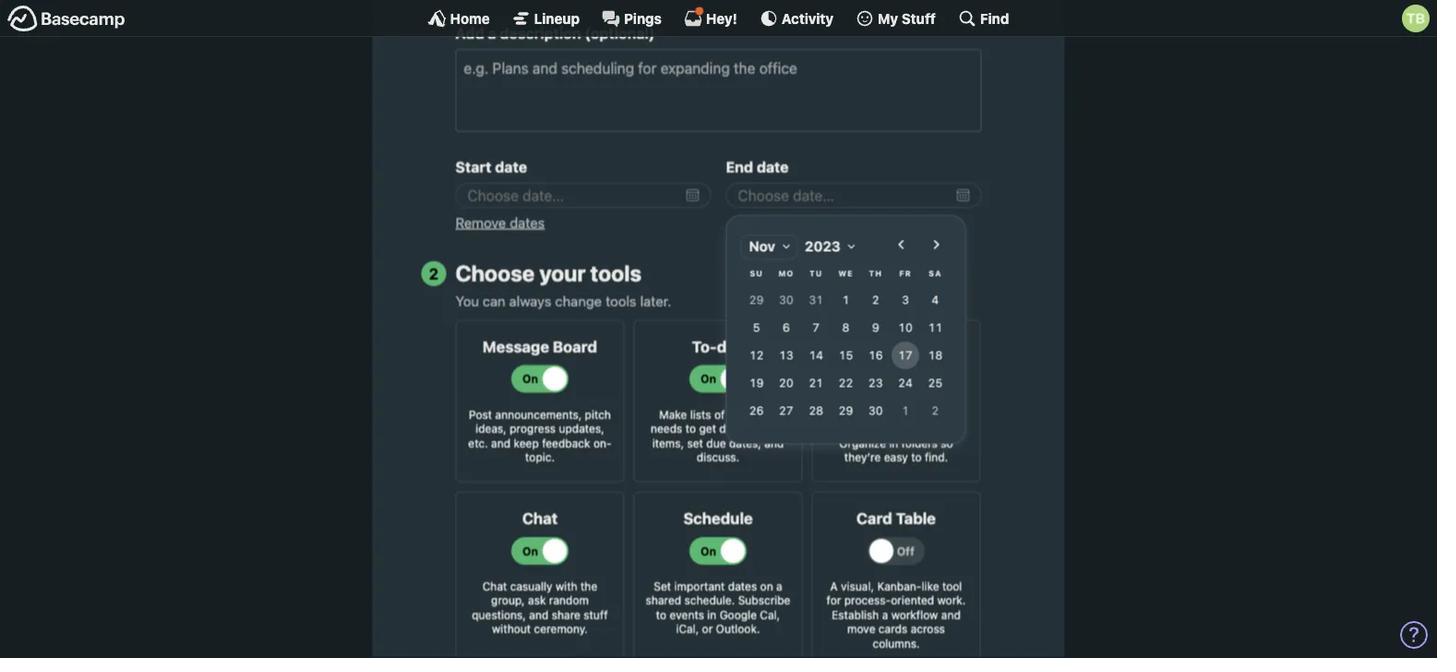 Task type: vqa. For each thing, say whether or not it's contained in the screenshot.


Task type: locate. For each thing, give the bounding box(es) containing it.
you can always change tools later.
[[456, 293, 672, 309]]

2 horizontal spatial 2
[[932, 404, 939, 417]]

group,
[[491, 594, 525, 607]]

0 vertical spatial 2 button
[[862, 286, 890, 314]]

dialog
[[726, 208, 1022, 453]]

2 horizontal spatial a
[[882, 609, 889, 622]]

dates
[[510, 214, 545, 230], [728, 580, 757, 593]]

and inside make lists of work that needs to get done, assign items, set due dates, and discuss.
[[765, 437, 784, 450]]

29 button down su
[[743, 286, 771, 314]]

to inside share docs, files, images, and spreadsheets. organize in folders so they're easy to find.
[[912, 451, 922, 464]]

2 down 25 button
[[932, 404, 939, 417]]

and down ideas,
[[491, 437, 511, 450]]

0 horizontal spatial 29 button
[[743, 286, 771, 314]]

chat up the 'group,'
[[483, 580, 507, 593]]

0 vertical spatial 30
[[779, 293, 794, 306]]

2
[[429, 264, 439, 282], [872, 293, 880, 306], [932, 404, 939, 417]]

2 vertical spatial a
[[882, 609, 889, 622]]

2 down th
[[872, 293, 880, 306]]

0 horizontal spatial to
[[656, 609, 667, 622]]

to
[[686, 422, 696, 435], [912, 451, 922, 464], [656, 609, 667, 622]]

4 button
[[922, 286, 950, 314]]

in down schedule.
[[708, 609, 717, 622]]

1 vertical spatial 2
[[872, 293, 880, 306]]

17 button
[[892, 342, 920, 369]]

card
[[857, 509, 893, 527]]

to inside set important dates on a shared schedule. subscribe to events in google cal, ical, or outlook.
[[656, 609, 667, 622]]

1 vertical spatial tools
[[606, 293, 637, 309]]

switch accounts image
[[7, 5, 126, 33]]

1 vertical spatial 29
[[839, 404, 853, 417]]

docs & files
[[851, 337, 942, 355]]

topic.
[[525, 451, 555, 464]]

pitch
[[585, 408, 611, 421]]

visual,
[[841, 580, 874, 593]]

0 horizontal spatial chat
[[483, 580, 507, 593]]

20
[[779, 376, 794, 389]]

tu
[[810, 269, 823, 278]]

1 horizontal spatial 30 button
[[862, 397, 890, 425]]

1 horizontal spatial choose date… field
[[726, 183, 982, 208]]

30 button down mo
[[773, 286, 800, 314]]

dates left on
[[728, 580, 757, 593]]

choose date… field up your on the left of the page
[[456, 183, 711, 208]]

0 horizontal spatial choose date… field
[[456, 183, 711, 208]]

1 horizontal spatial date
[[757, 159, 789, 176]]

0 vertical spatial 29
[[750, 293, 764, 306]]

chat for chat casually with the group, ask random questions, and share stuff without ceremony.
[[483, 580, 507, 593]]

and down "work."
[[942, 609, 961, 622]]

tools left later.
[[606, 293, 637, 309]]

1 horizontal spatial 30
[[869, 404, 883, 417]]

0 horizontal spatial 2
[[429, 264, 439, 282]]

0 vertical spatial in
[[890, 437, 899, 450]]

30 down mo
[[779, 293, 794, 306]]

15
[[839, 348, 853, 362]]

27
[[779, 404, 794, 417]]

30 down 23 button
[[869, 404, 883, 417]]

Choose date… field
[[456, 183, 711, 208], [726, 183, 982, 208]]

questions,
[[472, 609, 526, 622]]

in inside set important dates on a shared schedule. subscribe to events in google cal, ical, or outlook.
[[708, 609, 717, 622]]

0 vertical spatial 2
[[429, 264, 439, 282]]

end date
[[726, 159, 789, 176]]

30 button
[[773, 286, 800, 314], [862, 397, 890, 425]]

12
[[750, 348, 764, 362]]

done,
[[720, 422, 749, 435]]

1 horizontal spatial 1
[[902, 404, 909, 417]]

0 vertical spatial 1
[[843, 293, 850, 306]]

2 vertical spatial 2
[[932, 404, 939, 417]]

7 button
[[803, 314, 830, 342]]

18 button
[[922, 342, 950, 369]]

to up the set
[[686, 422, 696, 435]]

1 vertical spatial a
[[777, 580, 783, 593]]

1 button down we
[[832, 286, 860, 314]]

choose date… field up 2023
[[726, 183, 982, 208]]

with
[[556, 580, 578, 593]]

2 date from the left
[[757, 159, 789, 176]]

1 vertical spatial 30 button
[[862, 397, 890, 425]]

tools up change
[[591, 260, 642, 286]]

ideas,
[[476, 422, 507, 435]]

activity
[[782, 10, 834, 26]]

2 left choose
[[429, 264, 439, 282]]

of
[[715, 408, 725, 421]]

1 vertical spatial dates
[[728, 580, 757, 593]]

2 vertical spatial to
[[656, 609, 667, 622]]

assign
[[752, 422, 786, 435]]

0 horizontal spatial date
[[495, 159, 527, 176]]

16
[[869, 348, 883, 362]]

to down shared
[[656, 609, 667, 622]]

lineup link
[[512, 9, 580, 28]]

11
[[928, 320, 943, 334]]

post
[[469, 408, 492, 421]]

1 down we
[[843, 293, 850, 306]]

0 horizontal spatial in
[[708, 609, 717, 622]]

0 horizontal spatial 30 button
[[773, 286, 800, 314]]

to down folders
[[912, 451, 922, 464]]

18
[[928, 348, 943, 362]]

establish
[[832, 609, 879, 622]]

2 button down 25
[[922, 397, 950, 425]]

1 up spreadsheets.
[[902, 404, 909, 417]]

7
[[813, 320, 820, 334]]

1 horizontal spatial chat
[[523, 509, 558, 527]]

and inside chat casually with the group, ask random questions, and share stuff without ceremony.
[[529, 609, 549, 622]]

0 vertical spatial a
[[488, 25, 496, 42]]

in up easy
[[890, 437, 899, 450]]

home link
[[428, 9, 490, 28]]

pings
[[624, 10, 662, 26]]

28
[[809, 404, 824, 417]]

card table
[[857, 509, 936, 527]]

0 horizontal spatial dates
[[510, 214, 545, 230]]

1 vertical spatial in
[[708, 609, 717, 622]]

th
[[869, 269, 883, 278]]

tim burton image
[[1403, 5, 1430, 32]]

su
[[750, 269, 764, 278]]

a right add
[[488, 25, 496, 42]]

1 vertical spatial 29 button
[[832, 397, 860, 425]]

4
[[932, 293, 939, 306]]

kanban-
[[878, 580, 922, 593]]

board
[[553, 337, 597, 355]]

0 vertical spatial to
[[686, 422, 696, 435]]

subscribe
[[738, 594, 791, 607]]

23 button
[[862, 369, 890, 397]]

1 vertical spatial to
[[912, 451, 922, 464]]

files,
[[895, 408, 920, 421]]

in
[[890, 437, 899, 450], [708, 609, 717, 622]]

a up cards
[[882, 609, 889, 622]]

8 button
[[832, 314, 860, 342]]

set
[[654, 580, 671, 593]]

chat inside chat casually with the group, ask random questions, and share stuff without ceremony.
[[483, 580, 507, 593]]

a visual, kanban-like tool for process-oriented work. establish a workflow and move cards across columns.
[[827, 580, 966, 650]]

1 horizontal spatial 29
[[839, 404, 853, 417]]

schedule.
[[685, 594, 735, 607]]

0 vertical spatial 1 button
[[832, 286, 860, 314]]

to inside make lists of work that needs to get done, assign items, set due dates, and discuss.
[[686, 422, 696, 435]]

2 for the bottom 2 button
[[932, 404, 939, 417]]

0 vertical spatial chat
[[523, 509, 558, 527]]

hey! button
[[684, 6, 738, 28]]

tools
[[591, 260, 642, 286], [606, 293, 637, 309]]

2 horizontal spatial to
[[912, 451, 922, 464]]

1 button down 24
[[892, 397, 920, 425]]

or
[[702, 623, 713, 636]]

0 horizontal spatial 29
[[750, 293, 764, 306]]

chat down topic. at the left
[[523, 509, 558, 527]]

end
[[726, 159, 753, 176]]

find button
[[958, 9, 1010, 28]]

and down assign
[[765, 437, 784, 450]]

1 horizontal spatial 2
[[872, 293, 880, 306]]

and inside share docs, files, images, and spreadsheets. organize in folders so they're easy to find.
[[848, 422, 868, 435]]

Add a description (optional) text field
[[456, 49, 982, 132]]

date for end date
[[757, 159, 789, 176]]

start date
[[456, 159, 527, 176]]

dialog containing nov
[[726, 208, 1022, 453]]

dates inside set important dates on a shared schedule. subscribe to events in google cal, ical, or outlook.
[[728, 580, 757, 593]]

date right 'start'
[[495, 159, 527, 176]]

dates right remove
[[510, 214, 545, 230]]

1 vertical spatial 30
[[869, 404, 883, 417]]

1 vertical spatial chat
[[483, 580, 507, 593]]

1
[[843, 293, 850, 306], [902, 404, 909, 417]]

date right end
[[757, 159, 789, 176]]

mo
[[779, 269, 794, 278]]

29 down su
[[750, 293, 764, 306]]

1 horizontal spatial a
[[777, 580, 783, 593]]

29 down 22 button
[[839, 404, 853, 417]]

without
[[492, 623, 531, 636]]

discuss.
[[697, 451, 740, 464]]

1 vertical spatial 1 button
[[892, 397, 920, 425]]

14 button
[[803, 342, 830, 369]]

1 horizontal spatial to
[[686, 422, 696, 435]]

nov
[[749, 238, 776, 254]]

2 button down th
[[862, 286, 890, 314]]

progress
[[510, 422, 556, 435]]

1 horizontal spatial dates
[[728, 580, 757, 593]]

1 button
[[832, 286, 860, 314], [892, 397, 920, 425]]

a right on
[[777, 580, 783, 593]]

and up organize
[[848, 422, 868, 435]]

and down ask
[[529, 609, 549, 622]]

set
[[687, 437, 704, 450]]

13
[[779, 348, 794, 362]]

1 horizontal spatial in
[[890, 437, 899, 450]]

and
[[848, 422, 868, 435], [491, 437, 511, 450], [765, 437, 784, 450], [529, 609, 549, 622], [942, 609, 961, 622]]

1 horizontal spatial 2 button
[[922, 397, 950, 425]]

30 button down 23
[[862, 397, 890, 425]]

0 horizontal spatial 30
[[779, 293, 794, 306]]

important
[[675, 580, 725, 593]]

stuff
[[584, 609, 608, 622]]

1 date from the left
[[495, 159, 527, 176]]

29 button down the 22
[[832, 397, 860, 425]]

23
[[869, 376, 883, 389]]



Task type: describe. For each thing, give the bounding box(es) containing it.
you
[[456, 293, 479, 309]]

choose
[[456, 260, 535, 286]]

&
[[893, 337, 904, 355]]

we
[[839, 269, 854, 278]]

lineup
[[534, 10, 580, 26]]

2 choose date… field from the left
[[726, 183, 982, 208]]

feedback
[[542, 437, 591, 450]]

cards
[[879, 623, 908, 636]]

add
[[456, 25, 484, 42]]

2023
[[805, 238, 841, 254]]

2 for the left 2 button
[[872, 293, 880, 306]]

etc.
[[468, 437, 488, 450]]

organize
[[840, 437, 886, 450]]

the
[[581, 580, 598, 593]]

and inside a visual, kanban-like tool for process-oriented work. establish a workflow and move cards across columns.
[[942, 609, 961, 622]]

dos
[[717, 337, 744, 355]]

6
[[783, 320, 790, 334]]

0 vertical spatial tools
[[591, 260, 642, 286]]

oriented
[[891, 594, 935, 607]]

5
[[753, 320, 760, 334]]

3
[[902, 293, 909, 306]]

22 button
[[832, 369, 860, 397]]

17
[[899, 348, 913, 362]]

google
[[720, 609, 757, 622]]

pings button
[[602, 9, 662, 28]]

date for start date
[[495, 159, 527, 176]]

share
[[830, 408, 860, 421]]

needs
[[651, 422, 683, 435]]

shared
[[646, 594, 682, 607]]

folders
[[902, 437, 938, 450]]

24 button
[[892, 369, 920, 397]]

11 button
[[922, 314, 950, 342]]

22
[[839, 376, 853, 389]]

work
[[728, 408, 753, 421]]

30 for the bottom 30 button
[[869, 404, 883, 417]]

later.
[[640, 293, 672, 309]]

0 horizontal spatial 2 button
[[862, 286, 890, 314]]

13 button
[[773, 342, 800, 369]]

27 button
[[773, 397, 800, 425]]

set important dates on a shared schedule. subscribe to events in google cal, ical, or outlook.
[[646, 580, 791, 636]]

docs
[[851, 337, 889, 355]]

updates,
[[559, 422, 605, 435]]

cal,
[[760, 609, 780, 622]]

keep
[[514, 437, 539, 450]]

tool
[[943, 580, 963, 593]]

ceremony.
[[534, 623, 588, 636]]

0 vertical spatial 29 button
[[743, 286, 771, 314]]

my stuff button
[[856, 9, 936, 28]]

share
[[552, 609, 581, 622]]

31 button
[[803, 286, 830, 314]]

8
[[843, 320, 850, 334]]

0 horizontal spatial a
[[488, 25, 496, 42]]

chat casually with the group, ask random questions, and share stuff without ceremony.
[[472, 580, 608, 636]]

0 vertical spatial dates
[[510, 214, 545, 230]]

they're
[[845, 451, 881, 464]]

in inside share docs, files, images, and spreadsheets. organize in folders so they're easy to find.
[[890, 437, 899, 450]]

25 button
[[922, 369, 950, 397]]

sa
[[929, 269, 942, 278]]

14
[[809, 348, 824, 362]]

1 vertical spatial 1
[[902, 404, 909, 417]]

21
[[809, 376, 824, 389]]

1 horizontal spatial 1 button
[[892, 397, 920, 425]]

remove
[[456, 214, 506, 230]]

my
[[878, 10, 899, 26]]

stuff
[[902, 10, 936, 26]]

find
[[981, 10, 1010, 26]]

0 horizontal spatial 1
[[843, 293, 850, 306]]

to-
[[692, 337, 717, 355]]

21 button
[[803, 369, 830, 397]]

10
[[899, 320, 913, 334]]

activity link
[[760, 9, 834, 28]]

15 button
[[832, 342, 860, 369]]

that
[[757, 408, 777, 421]]

a inside set important dates on a shared schedule. subscribe to events in google cal, ical, or outlook.
[[777, 580, 783, 593]]

0 horizontal spatial 1 button
[[832, 286, 860, 314]]

random
[[549, 594, 589, 607]]

schedule
[[684, 509, 753, 527]]

always
[[509, 293, 552, 309]]

a
[[831, 580, 838, 593]]

remove dates link
[[456, 214, 545, 230]]

remove dates
[[456, 214, 545, 230]]

for
[[827, 594, 842, 607]]

1 horizontal spatial 29 button
[[832, 397, 860, 425]]

get
[[699, 422, 717, 435]]

table
[[896, 509, 936, 527]]

1 vertical spatial 2 button
[[922, 397, 950, 425]]

add a description (optional)
[[456, 25, 655, 42]]

main element
[[0, 0, 1438, 37]]

chat for chat
[[523, 509, 558, 527]]

30 for top 30 button
[[779, 293, 794, 306]]

and inside 'post announcements, pitch ideas, progress updates, etc. and keep feedback on- topic.'
[[491, 437, 511, 450]]

on-
[[594, 437, 612, 450]]

hey!
[[706, 10, 738, 26]]

0 vertical spatial 30 button
[[773, 286, 800, 314]]

a inside a visual, kanban-like tool for process-oriented work. establish a workflow and move cards across columns.
[[882, 609, 889, 622]]

24
[[899, 376, 913, 389]]

across
[[911, 623, 945, 636]]

6 button
[[773, 314, 800, 342]]

spreadsheets.
[[871, 422, 945, 435]]

to-dos
[[692, 337, 744, 355]]

work.
[[938, 594, 966, 607]]

26
[[750, 404, 764, 417]]

1 choose date… field from the left
[[456, 183, 711, 208]]

workflow
[[892, 609, 939, 622]]

10 button
[[892, 314, 920, 342]]

26 button
[[743, 397, 771, 425]]

your
[[540, 260, 586, 286]]



